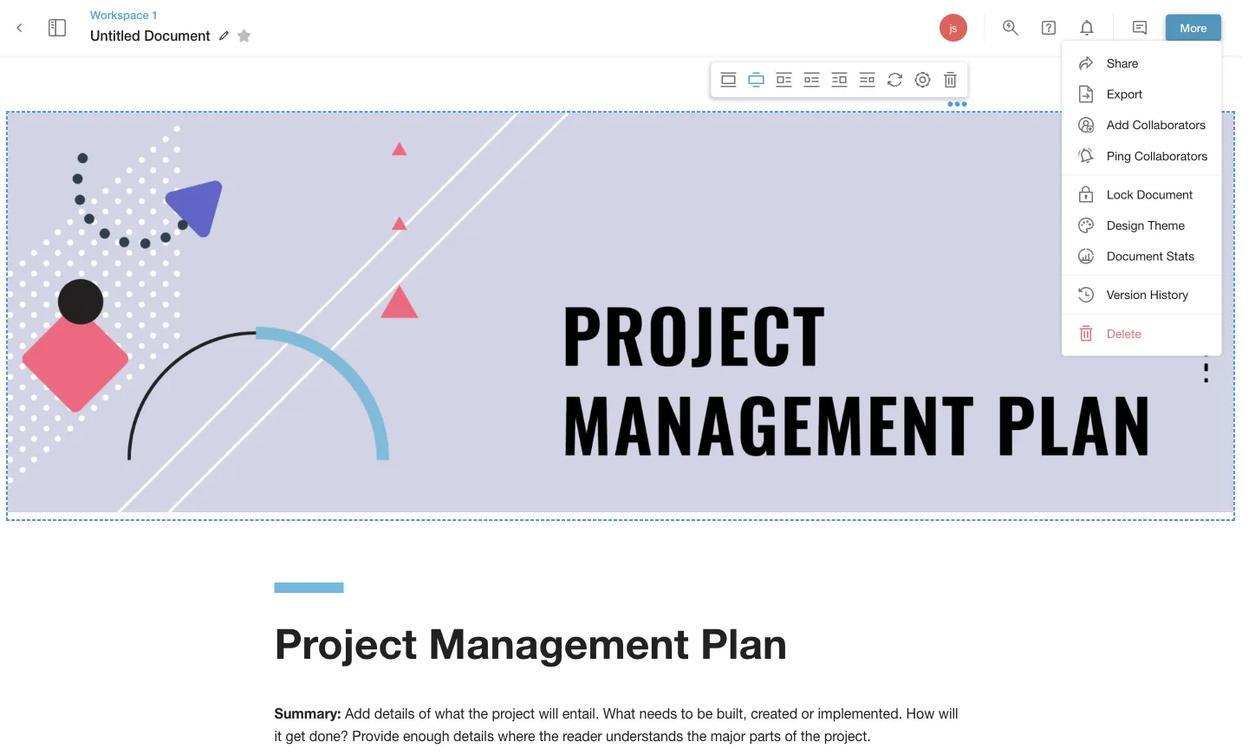 Task type: describe. For each thing, give the bounding box(es) containing it.
design theme button
[[1062, 210, 1222, 241]]

1 horizontal spatial of
[[785, 728, 797, 744]]

collaborators for add collaborators
[[1133, 118, 1206, 132]]

design
[[1107, 218, 1145, 232]]

document inside button
[[1107, 249, 1164, 263]]

more
[[1181, 21, 1207, 34]]

stats
[[1167, 249, 1195, 263]]

workspace
[[90, 8, 149, 21]]

share button
[[1062, 48, 1222, 79]]

untitled document
[[90, 27, 210, 44]]

export button
[[1062, 79, 1222, 109]]

ping
[[1107, 149, 1132, 163]]

workspace 1 link
[[90, 7, 257, 23]]

the right the where
[[539, 728, 559, 744]]

add collaborators button
[[1062, 109, 1222, 140]]

version
[[1107, 288, 1147, 302]]

design theme
[[1107, 218, 1185, 232]]

ping collaborators
[[1107, 149, 1208, 163]]

js button
[[937, 11, 970, 44]]

share
[[1107, 56, 1139, 70]]

collaborators for ping collaborators
[[1135, 149, 1208, 163]]

the down 'or'
[[801, 728, 821, 744]]

it
[[274, 728, 282, 744]]

project
[[274, 618, 417, 668]]

2 will from the left
[[939, 705, 959, 721]]

where
[[498, 728, 536, 744]]

project management plan
[[274, 618, 788, 668]]

what
[[435, 705, 465, 721]]

project
[[492, 705, 535, 721]]

parts
[[750, 728, 781, 744]]

provide
[[352, 728, 399, 744]]

lock
[[1107, 187, 1134, 202]]

workspace 1
[[90, 8, 158, 21]]

add for details
[[345, 705, 371, 721]]

lock document button
[[1062, 179, 1222, 210]]

understands
[[606, 728, 684, 744]]

document for lock document
[[1137, 187, 1194, 202]]

0 horizontal spatial of
[[419, 705, 431, 721]]

add details of what the project will entail. what needs to be built, created or implemented. how will it get done? provide enough details where the reader understands the major parts of the project.
[[274, 705, 963, 744]]

done?
[[309, 728, 348, 744]]

0 vertical spatial details
[[374, 705, 415, 721]]

ping collaborators button
[[1062, 140, 1222, 171]]



Task type: locate. For each thing, give the bounding box(es) containing it.
favorite image
[[234, 25, 255, 46]]

history
[[1151, 288, 1189, 302]]

add inside add details of what the project will entail. what needs to be built, created or implemented. how will it get done? provide enough details where the reader understands the major parts of the project.
[[345, 705, 371, 721]]

of up enough
[[419, 705, 431, 721]]

version history button
[[1062, 279, 1222, 310]]

of
[[419, 705, 431, 721], [785, 728, 797, 744]]

1 vertical spatial document
[[1137, 187, 1194, 202]]

the
[[469, 705, 488, 721], [539, 728, 559, 744], [687, 728, 707, 744], [801, 728, 821, 744]]

1 vertical spatial add
[[345, 705, 371, 721]]

will
[[539, 705, 559, 721], [939, 705, 959, 721]]

0 vertical spatial document
[[144, 27, 210, 44]]

version history
[[1107, 288, 1189, 302]]

1 vertical spatial collaborators
[[1135, 149, 1208, 163]]

summary:
[[274, 705, 341, 721]]

0 horizontal spatial will
[[539, 705, 559, 721]]

add for collaborators
[[1107, 118, 1130, 132]]

document down "design theme" button
[[1107, 249, 1164, 263]]

js
[[950, 22, 958, 34]]

0 vertical spatial of
[[419, 705, 431, 721]]

document stats button
[[1062, 241, 1222, 272]]

0 vertical spatial collaborators
[[1133, 118, 1206, 132]]

document inside button
[[1137, 187, 1194, 202]]

1 horizontal spatial will
[[939, 705, 959, 721]]

entail.
[[562, 705, 600, 721]]

details
[[374, 705, 415, 721], [454, 728, 494, 744]]

plan
[[701, 618, 788, 668]]

more button
[[1166, 14, 1222, 41]]

add collaborators
[[1107, 118, 1206, 132]]

1 horizontal spatial add
[[1107, 118, 1130, 132]]

document stats
[[1107, 249, 1195, 263]]

get
[[286, 728, 306, 744]]

built,
[[717, 705, 747, 721]]

collaborators down add collaborators
[[1135, 149, 1208, 163]]

document for untitled document
[[144, 27, 210, 44]]

add
[[1107, 118, 1130, 132], [345, 705, 371, 721]]

collaborators
[[1133, 118, 1206, 132], [1135, 149, 1208, 163]]

delete button
[[1062, 318, 1222, 349]]

document up the theme
[[1137, 187, 1194, 202]]

will left 'entail.'
[[539, 705, 559, 721]]

1 vertical spatial details
[[454, 728, 494, 744]]

add inside button
[[1107, 118, 1130, 132]]

of right parts
[[785, 728, 797, 744]]

2 vertical spatial document
[[1107, 249, 1164, 263]]

how
[[907, 705, 935, 721]]

1 vertical spatial of
[[785, 728, 797, 744]]

will right the how
[[939, 705, 959, 721]]

details down what
[[454, 728, 494, 744]]

1 horizontal spatial details
[[454, 728, 494, 744]]

be
[[697, 705, 713, 721]]

needs
[[640, 705, 677, 721]]

collaborators up ping collaborators
[[1133, 118, 1206, 132]]

theme
[[1148, 218, 1185, 232]]

enough
[[403, 728, 450, 744]]

untitled
[[90, 27, 140, 44]]

0 horizontal spatial add
[[345, 705, 371, 721]]

add up "provide"
[[345, 705, 371, 721]]

what
[[603, 705, 636, 721]]

details up "provide"
[[374, 705, 415, 721]]

to
[[681, 705, 694, 721]]

management
[[429, 618, 689, 668]]

0 horizontal spatial details
[[374, 705, 415, 721]]

implemented.
[[818, 705, 903, 721]]

project.
[[824, 728, 871, 744]]

1 will from the left
[[539, 705, 559, 721]]

export
[[1107, 87, 1143, 101]]

document down workspace 1 link
[[144, 27, 210, 44]]

major
[[711, 728, 746, 744]]

add up ping
[[1107, 118, 1130, 132]]

the right what
[[469, 705, 488, 721]]

created
[[751, 705, 798, 721]]

reader
[[563, 728, 602, 744]]

0 vertical spatial add
[[1107, 118, 1130, 132]]

or
[[802, 705, 814, 721]]

document
[[144, 27, 210, 44], [1137, 187, 1194, 202], [1107, 249, 1164, 263]]

the down the be
[[687, 728, 707, 744]]

1
[[152, 8, 158, 21]]

lock document
[[1107, 187, 1194, 202]]

delete
[[1107, 326, 1142, 341]]



